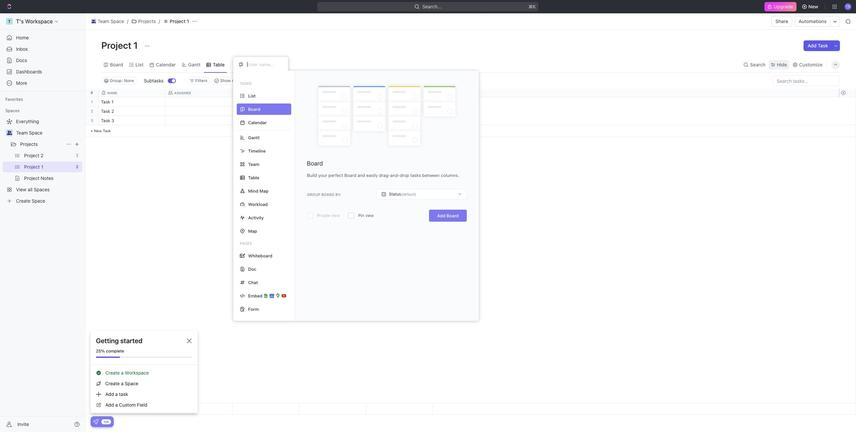 Task type: describe. For each thing, give the bounding box(es) containing it.
favorites
[[5, 97, 23, 102]]

gantt link
[[187, 60, 200, 69]]

dashboards
[[16, 69, 42, 75]]

add a custom field
[[105, 403, 147, 408]]

0 vertical spatial space
[[111, 18, 124, 24]]

tree inside sidebar navigation
[[3, 116, 82, 207]]

do for ‎task 2
[[243, 109, 248, 114]]

create a workspace
[[105, 371, 149, 376]]

0 vertical spatial list
[[135, 62, 144, 67]]

Enter name... field
[[246, 62, 283, 68]]

share button
[[771, 16, 792, 27]]

to for ‎task 2
[[236, 109, 242, 114]]

and
[[358, 173, 365, 178]]

board
[[321, 192, 334, 197]]

by:
[[335, 192, 341, 197]]

inbox
[[16, 46, 28, 52]]

search button
[[741, 60, 768, 69]]

1 horizontal spatial 3
[[111, 118, 114, 123]]

0 horizontal spatial project 1
[[101, 40, 140, 51]]

grid containing ‎task 1
[[85, 89, 856, 415]]

do for ‎task 1
[[243, 100, 248, 104]]

show closed
[[220, 78, 245, 83]]

view button
[[233, 57, 255, 73]]

to do cell for ‎task 2
[[232, 107, 299, 116]]

home
[[16, 35, 29, 40]]

projects inside sidebar navigation
[[20, 141, 38, 147]]

pin
[[358, 213, 364, 218]]

build
[[307, 173, 317, 178]]

2 for ‎task
[[111, 109, 114, 114]]

0 vertical spatial team space link
[[89, 17, 126, 25]]

0 vertical spatial project
[[170, 18, 186, 24]]

0 vertical spatial map
[[260, 188, 268, 194]]

0 vertical spatial gantt
[[188, 62, 200, 67]]

1 horizontal spatial table
[[248, 175, 259, 180]]

2 horizontal spatial team
[[248, 162, 259, 167]]

press space to select this row. row containing ‎task 1
[[99, 97, 433, 108]]

pin view
[[358, 213, 374, 218]]

getting started
[[96, 337, 142, 345]]

add a task
[[105, 392, 128, 398]]

‎task 1
[[101, 99, 113, 105]]

favorites button
[[3, 96, 26, 104]]

1 / from the left
[[127, 18, 128, 24]]

#
[[90, 90, 93, 95]]

set priority element for 2
[[365, 107, 375, 117]]

new for new
[[808, 4, 818, 9]]

calendar link
[[155, 60, 176, 69]]

add task button
[[804, 40, 832, 51]]

sidebar navigation
[[0, 13, 85, 433]]

status
[[389, 192, 401, 197]]

board inside board link
[[110, 62, 123, 67]]

view
[[242, 62, 252, 67]]

1 vertical spatial project
[[101, 40, 131, 51]]

search...
[[423, 4, 442, 9]]

group
[[307, 192, 320, 197]]

‎task for ‎task 1
[[101, 99, 110, 105]]

whiteboard
[[248, 253, 272, 259]]

show
[[220, 78, 231, 83]]

group board by:
[[307, 192, 341, 197]]

dashboards link
[[3, 67, 82, 77]]

automations
[[799, 18, 827, 24]]

form
[[248, 307, 259, 312]]

docs
[[16, 58, 27, 63]]

Search tasks... text field
[[773, 76, 840, 86]]

to do for ‎task 2
[[236, 109, 248, 114]]

columns.
[[441, 173, 459, 178]]

activity
[[248, 215, 264, 221]]

custom
[[119, 403, 136, 408]]

team inside tree
[[16, 130, 28, 136]]

to do cell for ‎task 1
[[232, 97, 299, 106]]

customize button
[[790, 60, 825, 69]]

‎task for ‎task 2
[[101, 109, 110, 114]]

chat
[[248, 280, 258, 285]]

1 inside 1 2 3
[[91, 100, 93, 104]]

table link
[[211, 60, 225, 69]]

user group image inside sidebar navigation
[[7, 131, 12, 135]]

closed
[[232, 78, 245, 83]]

1 horizontal spatial team
[[98, 18, 109, 24]]

add for add a custom field
[[105, 403, 114, 408]]

show closed button
[[212, 77, 248, 85]]

subtasks
[[144, 78, 164, 84]]

task
[[119, 392, 128, 398]]

workload
[[248, 202, 268, 207]]

getting
[[96, 337, 119, 345]]

embed
[[248, 293, 263, 299]]

team space inside sidebar navigation
[[16, 130, 42, 136]]

mind map
[[248, 188, 268, 194]]

add for add a task
[[105, 392, 114, 398]]

press space to select this row. row containing 2
[[85, 107, 99, 116]]

1 2 3
[[91, 100, 93, 123]]

customize
[[799, 62, 823, 67]]

2 / from the left
[[159, 18, 160, 24]]

spaces
[[5, 108, 20, 113]]

0 vertical spatial projects
[[138, 18, 156, 24]]

easily
[[366, 173, 378, 178]]

2 for 1
[[91, 109, 93, 113]]

board link
[[109, 60, 123, 69]]

list link
[[134, 60, 144, 69]]

task for new task
[[103, 129, 111, 133]]

pages
[[240, 241, 252, 246]]

subtasks button
[[141, 76, 168, 86]]

view for pin view
[[365, 213, 374, 218]]

docs link
[[3, 55, 82, 66]]

0 vertical spatial user group image
[[92, 20, 96, 23]]

1 horizontal spatial projects link
[[130, 17, 157, 25]]

projects link inside tree
[[20, 139, 64, 150]]



Task type: locate. For each thing, give the bounding box(es) containing it.
map right the mind
[[260, 188, 268, 194]]

1 horizontal spatial map
[[260, 188, 268, 194]]

press space to select this row. row containing 3
[[85, 116, 99, 125]]

a for workspace
[[121, 371, 123, 376]]

2 set priority image from the top
[[365, 116, 375, 126]]

0 horizontal spatial projects
[[20, 141, 38, 147]]

search
[[750, 62, 766, 67]]

a for task
[[115, 392, 118, 398]]

1 view from the left
[[331, 213, 340, 218]]

0 vertical spatial task
[[818, 43, 828, 48]]

press space to select this row. row containing ‎task 2
[[99, 107, 433, 117]]

2 to from the top
[[236, 109, 242, 114]]

table up the mind
[[248, 175, 259, 180]]

1 vertical spatial to do
[[236, 109, 248, 114]]

0 horizontal spatial table
[[213, 62, 225, 67]]

tree containing team space
[[3, 116, 82, 207]]

1 do from the top
[[243, 100, 248, 104]]

3 down ‎task 2
[[111, 118, 114, 123]]

1/4
[[104, 420, 109, 424]]

press space to select this row. row containing 1
[[85, 97, 99, 107]]

2 vertical spatial to do cell
[[232, 116, 299, 125]]

add inside add task button
[[808, 43, 817, 48]]

0 horizontal spatial project
[[101, 40, 131, 51]]

0 vertical spatial team
[[98, 18, 109, 24]]

1 horizontal spatial gantt
[[248, 135, 260, 140]]

0 vertical spatial to do
[[236, 100, 248, 104]]

new button
[[799, 1, 822, 12]]

add task
[[808, 43, 828, 48]]

do
[[243, 100, 248, 104], [243, 109, 248, 114], [243, 119, 248, 123]]

team space link inside tree
[[16, 128, 81, 138]]

new up automations
[[808, 4, 818, 9]]

0 vertical spatial table
[[213, 62, 225, 67]]

1 vertical spatial create
[[105, 381, 120, 387]]

create up create a space
[[105, 371, 120, 376]]

2 vertical spatial task
[[103, 129, 111, 133]]

cell
[[166, 97, 232, 106], [299, 97, 366, 106], [166, 107, 232, 116], [299, 107, 366, 116], [166, 116, 232, 125], [299, 116, 366, 125]]

0 horizontal spatial team
[[16, 130, 28, 136]]

2 view from the left
[[365, 213, 374, 218]]

1 horizontal spatial /
[[159, 18, 160, 24]]

0 horizontal spatial new
[[94, 129, 102, 133]]

complete
[[106, 349, 124, 354]]

hide
[[777, 62, 787, 67]]

1 horizontal spatial project
[[170, 18, 186, 24]]

2 up task 3
[[111, 109, 114, 114]]

share
[[776, 18, 788, 24]]

new inside button
[[808, 4, 818, 9]]

2 vertical spatial to
[[236, 119, 242, 123]]

row group
[[85, 97, 99, 137], [99, 97, 433, 137], [839, 97, 856, 137], [839, 404, 856, 415]]

status (default)
[[389, 192, 416, 197]]

0 vertical spatial team space
[[98, 18, 124, 24]]

2 vertical spatial space
[[125, 381, 138, 387]]

2 vertical spatial to do
[[236, 119, 248, 123]]

onboarding checklist button image
[[93, 420, 99, 425]]

press space to select this row. row containing task 3
[[99, 116, 433, 126]]

1 vertical spatial projects
[[20, 141, 38, 147]]

tasks
[[240, 81, 252, 86]]

0 vertical spatial do
[[243, 100, 248, 104]]

25%
[[96, 349, 105, 354]]

0 horizontal spatial calendar
[[156, 62, 176, 67]]

0 horizontal spatial /
[[127, 18, 128, 24]]

add
[[808, 43, 817, 48], [437, 213, 445, 219], [105, 392, 114, 398], [105, 403, 114, 408]]

1 horizontal spatial calendar
[[248, 120, 267, 125]]

⌘k
[[529, 4, 536, 9]]

to do
[[236, 100, 248, 104], [236, 109, 248, 114], [236, 119, 248, 123]]

1 vertical spatial space
[[29, 130, 42, 136]]

map
[[260, 188, 268, 194], [248, 229, 257, 234]]

0 horizontal spatial gantt
[[188, 62, 200, 67]]

1 vertical spatial do
[[243, 109, 248, 114]]

0 horizontal spatial view
[[331, 213, 340, 218]]

0 horizontal spatial space
[[29, 130, 42, 136]]

new down task 3
[[94, 129, 102, 133]]

1 vertical spatial new
[[94, 129, 102, 133]]

3 do from the top
[[243, 119, 248, 123]]

1 vertical spatial team space
[[16, 130, 42, 136]]

private view
[[317, 213, 340, 218]]

1 horizontal spatial new
[[808, 4, 818, 9]]

2 ‎task from the top
[[101, 109, 110, 114]]

row inside "grid"
[[99, 89, 433, 97]]

row group containing ‎task 1
[[99, 97, 433, 137]]

1 to do from the top
[[236, 100, 248, 104]]

drop
[[400, 173, 409, 178]]

0 horizontal spatial team space
[[16, 130, 42, 136]]

1 vertical spatial map
[[248, 229, 257, 234]]

mind
[[248, 188, 258, 194]]

team space
[[98, 18, 124, 24], [16, 130, 42, 136]]

3 left task 3
[[91, 118, 93, 123]]

inbox link
[[3, 44, 82, 55]]

1
[[187, 18, 189, 24], [133, 40, 138, 51], [111, 99, 113, 105], [91, 100, 93, 104]]

‎task down ‎task 1 at the left top of page
[[101, 109, 110, 114]]

task
[[818, 43, 828, 48], [101, 118, 110, 123], [103, 129, 111, 133]]

0 vertical spatial create
[[105, 371, 120, 376]]

task down task 3
[[103, 129, 111, 133]]

add for add board
[[437, 213, 445, 219]]

add for add task
[[808, 43, 817, 48]]

tasks
[[410, 173, 421, 178]]

your
[[318, 173, 327, 178]]

a left task
[[115, 392, 118, 398]]

0 vertical spatial project 1
[[170, 18, 189, 24]]

new task
[[94, 129, 111, 133]]

1 vertical spatial team space link
[[16, 128, 81, 138]]

1 to from the top
[[236, 100, 242, 104]]

a for custom
[[115, 403, 118, 408]]

between
[[422, 173, 440, 178]]

view button
[[233, 60, 255, 69]]

1 vertical spatial task
[[101, 118, 110, 123]]

automations button
[[795, 16, 830, 26]]

0 horizontal spatial team space link
[[16, 128, 81, 138]]

view right private
[[331, 213, 340, 218]]

project
[[170, 18, 186, 24], [101, 40, 131, 51]]

a up create a space
[[121, 371, 123, 376]]

1 vertical spatial to do cell
[[232, 107, 299, 116]]

close image
[[187, 339, 192, 344]]

1 vertical spatial calendar
[[248, 120, 267, 125]]

upgrade link
[[765, 2, 796, 11]]

new for new task
[[94, 129, 102, 133]]

2 to do from the top
[[236, 109, 248, 114]]

1 ‎task from the top
[[101, 99, 110, 105]]

1 vertical spatial list
[[248, 93, 256, 98]]

gantt
[[188, 62, 200, 67], [248, 135, 260, 140]]

1 horizontal spatial user group image
[[92, 20, 96, 23]]

2 vertical spatial do
[[243, 119, 248, 123]]

list
[[135, 62, 144, 67], [248, 93, 256, 98]]

1 set priority element from the top
[[365, 98, 375, 108]]

to for ‎task 1
[[236, 100, 242, 104]]

calendar up subtasks button
[[156, 62, 176, 67]]

2 horizontal spatial space
[[125, 381, 138, 387]]

new
[[808, 4, 818, 9], [94, 129, 102, 133]]

view
[[331, 213, 340, 218], [365, 213, 374, 218]]

0 vertical spatial to
[[236, 100, 242, 104]]

0 vertical spatial projects link
[[130, 17, 157, 25]]

2 left ‎task 2
[[91, 109, 93, 113]]

to do cell
[[232, 97, 299, 106], [232, 107, 299, 116], [232, 116, 299, 125]]

tree
[[3, 116, 82, 207]]

1 vertical spatial ‎task
[[101, 109, 110, 114]]

to do for ‎task 1
[[236, 100, 248, 104]]

0 horizontal spatial user group image
[[7, 131, 12, 135]]

a up task
[[121, 381, 123, 387]]

1 horizontal spatial projects
[[138, 18, 156, 24]]

create a space
[[105, 381, 138, 387]]

25% complete
[[96, 349, 124, 354]]

board
[[110, 62, 123, 67], [307, 160, 323, 167], [344, 173, 356, 178], [447, 213, 459, 219]]

1 horizontal spatial project 1
[[170, 18, 189, 24]]

0 vertical spatial to do cell
[[232, 97, 299, 106]]

space inside sidebar navigation
[[29, 130, 42, 136]]

upgrade
[[774, 4, 793, 9]]

table up show
[[213, 62, 225, 67]]

and-
[[390, 173, 400, 178]]

0 horizontal spatial 3
[[91, 118, 93, 123]]

0 horizontal spatial 2
[[91, 109, 93, 113]]

create
[[105, 371, 120, 376], [105, 381, 120, 387]]

drag-
[[379, 173, 390, 178]]

0 vertical spatial calendar
[[156, 62, 176, 67]]

gantt left table link
[[188, 62, 200, 67]]

1 vertical spatial gantt
[[248, 135, 260, 140]]

3 to do from the top
[[236, 119, 248, 123]]

1 horizontal spatial list
[[248, 93, 256, 98]]

add board
[[437, 213, 459, 219]]

doc
[[248, 267, 256, 272]]

1 horizontal spatial 2
[[111, 109, 114, 114]]

set priority element for 1
[[365, 98, 375, 108]]

set priority image for 2
[[365, 107, 375, 117]]

‎task 2
[[101, 109, 114, 114]]

set priority image for 3
[[365, 116, 375, 126]]

team space link
[[89, 17, 126, 25], [16, 128, 81, 138]]

grid
[[85, 89, 856, 415]]

1 vertical spatial user group image
[[7, 131, 12, 135]]

1 vertical spatial project 1
[[101, 40, 140, 51]]

project 1 link
[[161, 17, 191, 25]]

hide button
[[769, 60, 789, 69]]

1 horizontal spatial team space link
[[89, 17, 126, 25]]

2 to do cell from the top
[[232, 107, 299, 116]]

a for space
[[121, 381, 123, 387]]

field
[[137, 403, 147, 408]]

press space to select this row. row
[[85, 97, 99, 107], [99, 97, 433, 108], [85, 107, 99, 116], [99, 107, 433, 117], [85, 116, 99, 125], [99, 116, 433, 126], [99, 404, 433, 415]]

2
[[111, 109, 114, 114], [91, 109, 93, 113]]

1 vertical spatial table
[[248, 175, 259, 180]]

set priority element for 3
[[365, 116, 375, 126]]

task inside button
[[818, 43, 828, 48]]

0 horizontal spatial list
[[135, 62, 144, 67]]

list down tasks
[[248, 93, 256, 98]]

1 horizontal spatial view
[[365, 213, 374, 218]]

to
[[236, 100, 242, 104], [236, 109, 242, 114], [236, 119, 242, 123]]

1 inside press space to select this row. row
[[111, 99, 113, 105]]

2 inside 1 2 3
[[91, 109, 93, 113]]

1 vertical spatial projects link
[[20, 139, 64, 150]]

1 vertical spatial to
[[236, 109, 242, 114]]

2 do from the top
[[243, 109, 248, 114]]

3 to do cell from the top
[[232, 116, 299, 125]]

set priority image
[[365, 98, 375, 108]]

gantt up timeline
[[248, 135, 260, 140]]

2 set priority element from the top
[[365, 107, 375, 117]]

task up customize
[[818, 43, 828, 48]]

create for create a workspace
[[105, 371, 120, 376]]

0 horizontal spatial map
[[248, 229, 257, 234]]

do for task 3
[[243, 119, 248, 123]]

row group containing 1 2 3
[[85, 97, 99, 137]]

(default)
[[401, 192, 416, 197]]

calendar up timeline
[[248, 120, 267, 125]]

started
[[120, 337, 142, 345]]

view right pin
[[365, 213, 374, 218]]

private
[[317, 213, 330, 218]]

build your perfect board and easily drag-and-drop tasks between columns.
[[307, 173, 459, 178]]

task inside press space to select this row. row
[[101, 118, 110, 123]]

0 horizontal spatial projects link
[[20, 139, 64, 150]]

home link
[[3, 32, 82, 43]]

3 set priority element from the top
[[365, 116, 375, 126]]

list up subtasks button
[[135, 62, 144, 67]]

user group image
[[92, 20, 96, 23], [7, 131, 12, 135]]

1 horizontal spatial team space
[[98, 18, 124, 24]]

1 create from the top
[[105, 371, 120, 376]]

new inside "grid"
[[94, 129, 102, 133]]

task down ‎task 2
[[101, 118, 110, 123]]

map down activity
[[248, 229, 257, 234]]

0 vertical spatial new
[[808, 4, 818, 9]]

to for task 3
[[236, 119, 242, 123]]

perfect
[[328, 173, 343, 178]]

set priority element
[[365, 98, 375, 108], [365, 107, 375, 117], [365, 116, 375, 126]]

to do cell for task 3
[[232, 116, 299, 125]]

view for private view
[[331, 213, 340, 218]]

1 set priority image from the top
[[365, 107, 375, 117]]

2 vertical spatial team
[[248, 162, 259, 167]]

1 vertical spatial team
[[16, 130, 28, 136]]

0 vertical spatial ‎task
[[101, 99, 110, 105]]

‎task up ‎task 2
[[101, 99, 110, 105]]

to do for task 3
[[236, 119, 248, 123]]

create up add a task
[[105, 381, 120, 387]]

invite
[[17, 422, 29, 428]]

projects
[[138, 18, 156, 24], [20, 141, 38, 147]]

task for add task
[[818, 43, 828, 48]]

set priority image
[[365, 107, 375, 117], [365, 116, 375, 126]]

create for create a space
[[105, 381, 120, 387]]

1 horizontal spatial space
[[111, 18, 124, 24]]

team
[[98, 18, 109, 24], [16, 130, 28, 136], [248, 162, 259, 167]]

1 to do cell from the top
[[232, 97, 299, 106]]

timeline
[[248, 148, 266, 154]]

row
[[99, 89, 433, 97]]

onboarding checklist button element
[[93, 420, 99, 425]]

a down add a task
[[115, 403, 118, 408]]

3 to from the top
[[236, 119, 242, 123]]

projects link
[[130, 17, 157, 25], [20, 139, 64, 150]]

2 create from the top
[[105, 381, 120, 387]]

task 3
[[101, 118, 114, 123]]

workspace
[[125, 371, 149, 376]]



Task type: vqa. For each thing, say whether or not it's contained in the screenshot.
Task 3 to
yes



